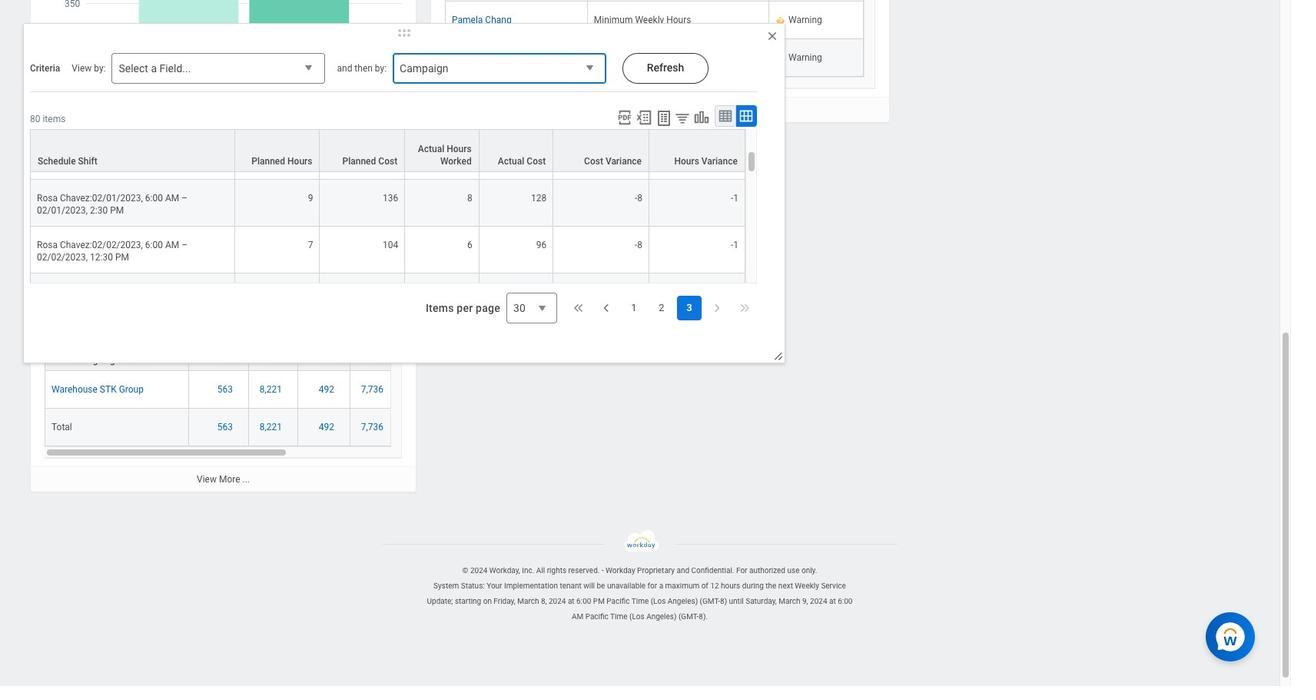 Task type: vqa. For each thing, say whether or not it's contained in the screenshot.


Task type: describe. For each thing, give the bounding box(es) containing it.
rosa chavez:02/01/2023, 6:00 am – 02/01/2023, 2:30 pm element
[[37, 190, 188, 216]]

row containing warehouse stk group
[[45, 371, 535, 409]]

warning element for minimum weekly hours
[[789, 12, 823, 25]]

rosa chavez link
[[452, 49, 505, 63]]

0 horizontal spatial planned hours
[[54, 236, 114, 247]]

0 horizontal spatial worked
[[109, 259, 141, 270]]

1 horizontal spatial 2024
[[549, 598, 566, 606]]

7,736 button for 492 button for first 8,221 "button" from the bottom of the scheduled vs. actual by location 'element'
[[361, 421, 386, 434]]

01/31/2023,
[[37, 158, 88, 169]]

1 horizontal spatial planned cost
[[343, 156, 398, 167]]

and inside © 2024 workday, inc. all rights reserved. - workday proprietary and confidential. for authorized use only. system status: your implementation tenant will be unavailable for a maximum of 12 hours during the next weekly service update; starting on friday, march 8, 2024 at 6:00 pm pacific time (los angeles) (gmt-8) until saturday, march 9, 2024 at 6:00 am pacific time (los angeles) (gmt-8).
[[677, 567, 690, 575]]

144
[[531, 146, 547, 156]]

more for row containing warehouse stk group
[[219, 474, 240, 485]]

minimum weekly hours element
[[594, 12, 692, 25]]

warning for maximum working days
[[789, 52, 823, 63]]

1 vertical spatial actual hours worked
[[54, 259, 141, 270]]

weekly inside row
[[636, 15, 665, 25]]

– for rosa chavez:01/31/2023, 6:00 am – 01/31/2023, 2:30 pm
[[182, 146, 188, 156]]

8)
[[721, 598, 728, 606]]

chevron right small image
[[710, 301, 725, 316]]

total
[[52, 422, 72, 433]]

actual inside "column header"
[[316, 331, 343, 341]]

schedule shift
[[38, 156, 97, 167]]

©
[[463, 567, 469, 575]]

80
[[30, 114, 40, 125]]

-8 for 96
[[635, 240, 643, 250]]

492 for 492 button related to 2nd 8,221 "button" from the bottom of the scheduled vs. actual by location 'element'
[[319, 384, 335, 395]]

implementation
[[504, 582, 558, 591]]

items
[[43, 114, 66, 125]]

all
[[537, 567, 545, 575]]

8).
[[699, 613, 708, 621]]

select
[[119, 62, 148, 75]]

planned cost column header
[[249, 316, 298, 385]]

2 march from the left
[[779, 598, 801, 606]]

export to excel image
[[636, 109, 653, 126]]

row containing rosa chavez:02/01/2023, 6:00 am – 02/01/2023, 2:30 pm
[[30, 180, 746, 227]]

scheduled vs. actual by location element
[[31, 0, 535, 492]]

0 vertical spatial planned cost button
[[320, 130, 405, 172]]

warning for minimum weekly hours
[[789, 15, 823, 25]]

563 button for 2nd 8,221 "button" from the bottom of the scheduled vs. actual by location 'element'
[[217, 384, 235, 396]]

8,
[[541, 598, 547, 606]]

warehouse stk group
[[52, 384, 144, 395]]

pamela
[[452, 15, 483, 25]]

stk
[[100, 384, 117, 395]]

1 button
[[622, 296, 647, 321]]

actual cost for actual cost 'popup button' in the scheduled vs. actual by location 'element'
[[366, 343, 392, 366]]

hours inside planned hours
[[217, 355, 241, 366]]

for
[[737, 567, 748, 575]]

variance for cost variance
[[606, 156, 642, 167]]

chavez:02/02/2023,
[[60, 240, 143, 250]]

variance for hours variance
[[702, 156, 738, 167]]

chevron 2x left small image
[[571, 301, 587, 316]]

8 down export to excel image
[[638, 146, 643, 156]]

rosa chavez:02/02/2023, 6:00 am – 02/02/2023, 12:30 pm
[[37, 240, 188, 263]]

table image
[[718, 108, 734, 124]]

128
[[531, 193, 547, 203]]

563 button for first 8,221 "button" from the bottom of the scheduled vs. actual by location 'element'
[[217, 421, 235, 434]]

select a field...
[[119, 62, 191, 75]]

rosa chavez:02/02/2023, 6:00 am – 02/02/2023, 12:30 pm element
[[37, 237, 188, 263]]

am for rosa chavez:01/31/2023, 6:00 am – 01/31/2023, 2:30 pm
[[165, 146, 179, 156]]

confidential.
[[692, 567, 735, 575]]

schedule
[[38, 156, 76, 167]]

104
[[383, 240, 398, 250]]

planned cost button inside column header
[[249, 317, 298, 371]]

0 vertical spatial planned hours
[[252, 156, 313, 167]]

resize modal image
[[774, 352, 785, 363]]

0 vertical spatial pacific
[[607, 598, 630, 606]]

cost inside popup button
[[584, 156, 604, 167]]

pamela chang
[[452, 15, 512, 25]]

a inside dropdown button
[[151, 62, 157, 75]]

field...
[[160, 62, 191, 75]]

refresh
[[647, 62, 685, 74]]

row containing rosa chavez:02/02/2023, 6:00 am – 02/02/2023, 12:30 pm
[[30, 227, 746, 274]]

1 at from the left
[[568, 598, 575, 606]]

only.
[[802, 567, 818, 575]]

tenant
[[560, 582, 582, 591]]

hours inside hours variance popup button
[[675, 156, 700, 167]]

update;
[[427, 598, 453, 606]]

7
[[308, 240, 313, 250]]

maximum
[[666, 582, 700, 591]]

© 2024 workday, inc. all rights reserved. - workday proprietary and confidential. for authorized use only. system status: your implementation tenant will be unavailable for a maximum of 12 hours during the next weekly service update; starting on friday, march 8, 2024 at 6:00 pm pacific time (los angeles) (gmt-8) until saturday, march 9, 2024 at 6:00 am pacific time (los angeles) (gmt-8).
[[427, 567, 853, 621]]

authorized
[[750, 567, 786, 575]]

status:
[[461, 582, 485, 591]]

scheduling organization column header
[[45, 303, 189, 372]]

refresh button
[[623, 53, 709, 84]]

row containing total
[[45, 409, 535, 447]]

schedule shift button
[[31, 130, 234, 172]]

1 horizontal spatial (los
[[651, 598, 666, 606]]

export to worksheets image
[[655, 109, 674, 128]]

hours
[[721, 582, 741, 591]]

2
[[659, 302, 665, 314]]

scheduling
[[52, 355, 98, 366]]

– for rosa chavez:02/01/2023, 6:00 am – 02/01/2023, 2:30 pm
[[182, 193, 188, 203]]

492 button for first 8,221 "button" from the bottom of the scheduled vs. actual by location 'element'
[[319, 421, 337, 434]]

136 for 9
[[383, 146, 398, 156]]

workday,
[[490, 567, 520, 575]]

saturday,
[[746, 598, 777, 606]]

warehouse
[[52, 384, 98, 395]]

your
[[487, 582, 503, 591]]

working
[[638, 52, 671, 63]]

2 horizontal spatial 2024
[[811, 598, 828, 606]]

0 vertical spatial planned hours button
[[235, 130, 320, 172]]

on
[[483, 598, 492, 606]]

0 vertical spatial and
[[337, 63, 353, 74]]

chavez
[[475, 52, 505, 63]]

7,736 button for 492 button related to 2nd 8,221 "button" from the bottom of the scheduled vs. actual by location 'element'
[[361, 384, 386, 396]]

1 vertical spatial time
[[611, 613, 628, 621]]

1 vertical spatial angeles)
[[647, 613, 677, 621]]

rosa for rosa chavez:01/31/2023, 6:00 am – 01/31/2023, 2:30 pm
[[37, 146, 58, 156]]

shift
[[78, 156, 97, 167]]

1 up chevron 2x right small icon at the right
[[734, 240, 739, 250]]

... for minimum weekly hours element
[[680, 105, 687, 115]]

0 vertical spatial angeles)
[[668, 598, 698, 606]]

next
[[779, 582, 794, 591]]

pm inside © 2024 workday, inc. all rights reserved. - workday proprietary and confidential. for authorized use only. system status: your implementation tenant will be unavailable for a maximum of 12 hours during the next weekly service update; starting on friday, march 8, 2024 at 6:00 pm pacific time (los angeles) (gmt-8) until saturday, march 9, 2024 at 6:00 am pacific time (los angeles) (gmt-8).
[[594, 598, 605, 606]]

view printable version (pdf) image
[[617, 109, 634, 126]]

then
[[355, 63, 373, 74]]

... for row containing warehouse stk group
[[243, 474, 250, 485]]

02/01/2023,
[[37, 205, 88, 216]]

rosa chavez
[[452, 52, 505, 63]]

starting
[[455, 598, 482, 606]]

maximum
[[594, 52, 635, 63]]

0 horizontal spatial (los
[[630, 613, 645, 621]]

rosa for rosa chavez:02/02/2023, 6:00 am – 02/02/2023, 12:30 pm
[[37, 240, 58, 250]]

view more ... for scheduled vs. actual by location 'element'
[[197, 474, 250, 485]]

chang
[[485, 15, 512, 25]]

1 march from the left
[[518, 598, 539, 606]]

select to filter grid data image
[[674, 110, 691, 126]]

1 inside button
[[632, 302, 637, 314]]

view by:
[[72, 63, 106, 74]]

rosa for rosa chavez:02/01/2023, 6:00 am – 02/01/2023, 2:30 pm
[[37, 193, 58, 203]]

days
[[674, 52, 694, 63]]

hours variance button
[[650, 130, 745, 172]]

expand table image
[[739, 108, 754, 124]]

a inside © 2024 workday, inc. all rights reserved. - workday proprietary and confidential. for authorized use only. system status: your implementation tenant will be unavailable for a maximum of 12 hours during the next weekly service update; starting on friday, march 8, 2024 at 6:00 pm pacific time (los angeles) (gmt-8) until saturday, march 9, 2024 at 6:00 am pacific time (los angeles) (gmt-8).
[[660, 582, 664, 591]]

0 vertical spatial actual cost button
[[480, 130, 553, 172]]

actual hours worked button inside actual hours worked "column header"
[[298, 317, 350, 371]]

0 vertical spatial time
[[632, 598, 649, 606]]

0 horizontal spatial (gmt-
[[679, 613, 699, 621]]

7,736 for first 8,221 "button" from the bottom of the scheduled vs. actual by location 'element'
[[361, 422, 384, 433]]

view more ... for schedule validation warnings 'element'
[[634, 105, 687, 115]]

cost inside column header
[[272, 355, 291, 366]]

1 vertical spatial pacific
[[586, 613, 609, 621]]

pm for chavez:02/02/2023,
[[115, 252, 129, 263]]

chevron left small image
[[599, 301, 614, 316]]

per
[[457, 302, 473, 315]]

workday
[[606, 567, 636, 575]]

rosa chavez:01/31/2023, 6:00 am – 01/31/2023, 2:30 pm element
[[37, 143, 188, 169]]

planned inside column header
[[257, 343, 291, 354]]

actual cost button inside scheduled vs. actual by location 'element'
[[351, 317, 399, 371]]

inc.
[[522, 567, 535, 575]]

2 by: from the left
[[375, 63, 387, 74]]

pm for chavez:01/31/2023,
[[110, 158, 124, 169]]

6:00 down the will
[[577, 598, 592, 606]]

and then by:
[[337, 63, 387, 74]]

view for schedule validation warnings 'element'
[[634, 105, 654, 115]]

9,
[[803, 598, 809, 606]]

for
[[648, 582, 658, 591]]

minimum
[[594, 15, 633, 25]]

planned hours inside column header
[[208, 343, 241, 366]]

6
[[468, 240, 473, 250]]

view for scheduled vs. actual by location 'element'
[[197, 474, 217, 485]]

563 for the "563" button to the top
[[126, 236, 141, 247]]

scheduling organization row
[[45, 303, 535, 372]]

chavez:01/31/2023,
[[60, 146, 143, 156]]

8 down cost variance
[[638, 193, 643, 203]]

rosa chavez:01/31/2023, 6:00 am – 01/31/2023, 2:30 pm
[[37, 146, 188, 169]]

row containing pamela chang
[[445, 2, 864, 39]]

scheduling organization
[[52, 355, 153, 366]]



Task type: locate. For each thing, give the bounding box(es) containing it.
1 vertical spatial view more ...
[[197, 474, 250, 485]]

– inside rosa chavez:02/01/2023, 6:00 am – 02/01/2023, 2:30 pm
[[182, 193, 188, 203]]

2 7,736 from the top
[[361, 422, 384, 433]]

maximum working days
[[594, 52, 694, 63]]

until
[[729, 598, 744, 606]]

pm down 'chavez:01/31/2023,'
[[110, 158, 124, 169]]

planned hours column header
[[189, 316, 249, 385]]

-
[[635, 193, 638, 203], [731, 193, 734, 203], [635, 240, 638, 250], [731, 240, 734, 250], [602, 567, 604, 575]]

pm right 12:30
[[115, 252, 129, 263]]

2 7,736 button from the top
[[361, 421, 386, 434]]

7,736 button
[[361, 384, 386, 396], [361, 421, 386, 434]]

view more ... link
[[431, 97, 890, 122], [31, 467, 416, 492]]

row containing rosa chavez
[[445, 39, 864, 77]]

total element
[[52, 419, 72, 433]]

0 horizontal spatial at
[[568, 598, 575, 606]]

1 severity image from the top
[[776, 15, 786, 27]]

1 vertical spatial a
[[660, 582, 664, 591]]

angeles)
[[668, 598, 698, 606], [647, 613, 677, 621]]

6:00 inside rosa chavez:02/01/2023, 6:00 am – 02/01/2023, 2:30 pm
[[145, 193, 163, 203]]

1 vertical spatial actual cost
[[366, 343, 392, 366]]

worked for "actual hours worked" popup button in actual hours worked "column header"
[[312, 355, 343, 366]]

0 horizontal spatial by:
[[94, 63, 106, 74]]

0 horizontal spatial actual hours worked
[[54, 259, 141, 270]]

1 vertical spatial planned cost
[[257, 343, 291, 366]]

planned cost inside column header
[[257, 343, 291, 366]]

0 vertical spatial ...
[[680, 105, 687, 115]]

2 136 from the top
[[383, 193, 398, 203]]

of
[[702, 582, 709, 591]]

schedule validation warnings element
[[431, 0, 890, 122]]

weekly inside © 2024 workday, inc. all rights reserved. - workday proprietary and confidential. for authorized use only. system status: your implementation tenant will be unavailable for a maximum of 12 hours during the next weekly service update; starting on friday, march 8, 2024 at 6:00 pm pacific time (los angeles) (gmt-8) until saturday, march 9, 2024 at 6:00 am pacific time (los angeles) (gmt-8).
[[795, 582, 820, 591]]

1 vertical spatial warning
[[789, 52, 823, 63]]

1 7,736 button from the top
[[361, 384, 386, 396]]

0 vertical spatial severity image
[[776, 15, 786, 27]]

7,736 for 2nd 8,221 "button" from the bottom of the scheduled vs. actual by location 'element'
[[361, 384, 384, 395]]

0 horizontal spatial planned cost button
[[249, 317, 298, 371]]

by: right then
[[375, 63, 387, 74]]

be
[[597, 582, 606, 591]]

cell
[[445, 0, 588, 2], [588, 0, 770, 2], [770, 0, 864, 2], [30, 86, 235, 133], [235, 86, 320, 133], [320, 86, 405, 133], [405, 86, 480, 133], [480, 86, 554, 133], [554, 86, 650, 133], [650, 86, 746, 133], [30, 274, 235, 321], [235, 274, 320, 321], [320, 274, 405, 321], [405, 274, 480, 321], [480, 274, 554, 321], [554, 274, 650, 321], [650, 274, 746, 321]]

...
[[680, 105, 687, 115], [243, 474, 250, 485]]

cost variance
[[584, 156, 642, 167]]

0 vertical spatial warning element
[[789, 12, 823, 25]]

1 horizontal spatial actual cost
[[498, 156, 546, 167]]

6:00 right 'chavez:01/31/2023,'
[[145, 146, 163, 156]]

more inside schedule validation warnings 'element'
[[656, 105, 678, 115]]

1 vertical spatial actual cost button
[[351, 317, 399, 371]]

2 492 button from the top
[[319, 421, 337, 434]]

angeles) down maximum
[[668, 598, 698, 606]]

0 vertical spatial actual hours worked
[[418, 144, 472, 167]]

by: left select
[[94, 63, 106, 74]]

page
[[476, 302, 501, 315]]

0 vertical spatial 563
[[126, 236, 141, 247]]

0 vertical spatial view more ...
[[634, 105, 687, 115]]

a
[[151, 62, 157, 75], [660, 582, 664, 591]]

details view - expand/collapse chart image
[[694, 109, 711, 126]]

rosa inside rosa chavez:01/31/2023, 6:00 am – 01/31/2023, 2:30 pm
[[37, 146, 58, 156]]

563 for the "563" button related to 2nd 8,221 "button" from the bottom of the scheduled vs. actual by location 'element'
[[217, 384, 233, 395]]

worked
[[441, 156, 472, 167], [109, 259, 141, 270], [312, 355, 343, 366]]

1 vertical spatial 563 button
[[217, 384, 235, 396]]

march down implementation
[[518, 598, 539, 606]]

(los down for
[[651, 598, 666, 606]]

am inside © 2024 workday, inc. all rights reserved. - workday proprietary and confidential. for authorized use only. system status: your implementation tenant will be unavailable for a maximum of 12 hours during the next weekly service update; starting on friday, march 8, 2024 at 6:00 pm pacific time (los angeles) (gmt-8) until saturday, march 9, 2024 at 6:00 am pacific time (los angeles) (gmt-8).
[[572, 613, 584, 621]]

1 vertical spatial more
[[219, 474, 240, 485]]

-1
[[731, 193, 739, 203], [731, 240, 739, 250]]

more for minimum weekly hours element
[[656, 105, 678, 115]]

am right 'chavez:01/31/2023,'
[[165, 146, 179, 156]]

1 vertical spatial 563
[[217, 384, 233, 395]]

0 vertical spatial 563 button
[[126, 235, 144, 248]]

rosa up 02/01/2023,
[[37, 193, 58, 203]]

1 vertical spatial warning element
[[789, 49, 823, 63]]

– inside rosa chavez:02/02/2023, 6:00 am – 02/02/2023, 12:30 pm
[[182, 240, 188, 250]]

-1 down hours variance
[[731, 193, 739, 203]]

am for rosa chavez:02/01/2023, 6:00 am – 02/01/2023, 2:30 pm
[[165, 193, 179, 203]]

footer containing © 2024 workday, inc. all rights reserved. - workday proprietary and confidential. for authorized use only. system status: your implementation tenant will be unavailable for a maximum of 12 hours during the next weekly service update; starting on friday, march 8, 2024 at 6:00 pm pacific time (los angeles) (gmt-8) until saturday, march 9, 2024 at 6:00 am pacific time (los angeles) (gmt-8).
[[0, 531, 1280, 625]]

0 horizontal spatial planned cost
[[257, 343, 291, 366]]

rosa left chavez
[[452, 52, 473, 63]]

02/02/2023,
[[37, 252, 88, 263]]

563
[[126, 236, 141, 247], [217, 384, 233, 395], [217, 422, 233, 433]]

2 button
[[650, 296, 674, 321]]

2:30 down chavez:02/01/2023,
[[90, 205, 108, 216]]

planned inside column header
[[208, 343, 241, 354]]

6:00 for chavez:02/01/2023,
[[145, 193, 163, 203]]

1 492 button from the top
[[319, 384, 337, 396]]

severity image for minimum weekly hours
[[776, 15, 786, 27]]

the
[[766, 582, 777, 591]]

and left then
[[337, 63, 353, 74]]

severity image up close 'image' at the right
[[776, 15, 786, 27]]

(gmt- down the 12
[[700, 598, 721, 606]]

1 vertical spatial -1
[[731, 240, 739, 250]]

0 horizontal spatial view
[[72, 63, 92, 74]]

0 horizontal spatial view more ...
[[197, 474, 250, 485]]

am right 'chavez:02/02/2023,'
[[165, 240, 179, 250]]

more inside scheduled vs. actual by location 'element'
[[219, 474, 240, 485]]

pm
[[110, 158, 124, 169], [110, 205, 124, 216], [115, 252, 129, 263], [594, 598, 605, 606]]

0 horizontal spatial variance
[[606, 156, 642, 167]]

1 horizontal spatial actual cost button
[[480, 130, 553, 172]]

0 vertical spatial weekly
[[636, 15, 665, 25]]

pm inside rosa chavez:02/01/2023, 6:00 am – 02/01/2023, 2:30 pm
[[110, 205, 124, 216]]

1 vertical spatial -8
[[635, 240, 643, 250]]

6:00 inside rosa chavez:02/02/2023, 6:00 am – 02/02/2023, 12:30 pm
[[145, 240, 163, 250]]

use
[[788, 567, 800, 575]]

warning element
[[789, 12, 823, 25], [789, 49, 823, 63]]

6:00 for chavez:02/02/2023,
[[145, 240, 163, 250]]

severity image down close 'image' at the right
[[776, 52, 786, 65]]

by:
[[94, 63, 106, 74], [375, 63, 387, 74]]

0 vertical spatial -8
[[635, 193, 643, 203]]

rosa inside rosa chavez:02/02/2023, 6:00 am – 02/02/2023, 12:30 pm
[[37, 240, 58, 250]]

2 warning element from the top
[[789, 49, 823, 63]]

pacific down unavailable
[[607, 598, 630, 606]]

1 136 from the top
[[383, 146, 398, 156]]

– inside rosa chavez:01/31/2023, 6:00 am – 01/31/2023, 2:30 pm
[[182, 146, 188, 156]]

1 horizontal spatial (gmt-
[[700, 598, 721, 606]]

view inside scheduled vs. actual by location 'element'
[[197, 474, 217, 485]]

1 horizontal spatial variance
[[702, 156, 738, 167]]

12
[[711, 582, 719, 591]]

pm down the be
[[594, 598, 605, 606]]

8,221 button
[[260, 384, 285, 396], [260, 421, 285, 434]]

am inside rosa chavez:01/31/2023, 6:00 am – 01/31/2023, 2:30 pm
[[165, 146, 179, 156]]

will
[[584, 582, 595, 591]]

1 vertical spatial 492
[[319, 422, 335, 433]]

0 vertical spatial (gmt-
[[700, 598, 721, 606]]

rosa inside rosa chavez:02/01/2023, 6:00 am – 02/01/2023, 2:30 pm
[[37, 193, 58, 203]]

0 vertical spatial 7,736 button
[[361, 384, 386, 396]]

563 for the "563" button for first 8,221 "button" from the bottom of the scheduled vs. actual by location 'element'
[[217, 422, 233, 433]]

actual hours worked
[[418, 144, 472, 167], [54, 259, 141, 270], [312, 331, 343, 366]]

1 horizontal spatial time
[[632, 598, 649, 606]]

2 2:30 from the top
[[90, 205, 108, 216]]

angeles) down for
[[647, 613, 677, 621]]

0 vertical spatial 2:30
[[90, 158, 108, 169]]

pm down chavez:02/01/2023,
[[110, 205, 124, 216]]

rights
[[547, 567, 567, 575]]

items per page
[[426, 302, 501, 315]]

am
[[165, 146, 179, 156], [165, 193, 179, 203], [165, 240, 179, 250], [572, 613, 584, 621]]

6:00 down service
[[838, 598, 853, 606]]

2 warning from the top
[[789, 52, 823, 63]]

2 8,221 button from the top
[[260, 421, 285, 434]]

severity image for maximum working days
[[776, 52, 786, 65]]

pm inside rosa chavez:02/02/2023, 6:00 am – 02/02/2023, 12:30 pm
[[115, 252, 129, 263]]

1 – from the top
[[182, 146, 188, 156]]

... inside schedule validation warnings 'element'
[[680, 105, 687, 115]]

pamela chang link
[[452, 12, 512, 25]]

view more ... link for minimum weekly hours element
[[431, 97, 890, 122]]

- inside © 2024 workday, inc. all rights reserved. - workday proprietary and confidential. for authorized use only. system status: your implementation tenant will be unavailable for a maximum of 12 hours during the next weekly service update; starting on friday, march 8, 2024 at 6:00 pm pacific time (los angeles) (gmt-8) until saturday, march 9, 2024 at 6:00 am pacific time (los angeles) (gmt-8).
[[602, 567, 604, 575]]

view more ... link for row containing warehouse stk group
[[31, 467, 416, 492]]

severity image
[[776, 15, 786, 27], [776, 52, 786, 65]]

am down schedule shift popup button
[[165, 193, 179, 203]]

1 vertical spatial worked
[[109, 259, 141, 270]]

0 horizontal spatial time
[[611, 613, 628, 621]]

row containing rosa chavez:01/31/2023, 6:00 am – 01/31/2023, 2:30 pm
[[30, 133, 746, 180]]

1 horizontal spatial at
[[830, 598, 836, 606]]

96
[[537, 240, 547, 250]]

0 vertical spatial more
[[656, 105, 678, 115]]

campaign
[[400, 62, 449, 75]]

pm for chavez:02/01/2023,
[[110, 205, 124, 216]]

8 up 6
[[468, 193, 473, 203]]

-8 up 1 button
[[635, 240, 643, 250]]

2 vertical spatial 563 button
[[217, 421, 235, 434]]

492
[[319, 384, 335, 395], [319, 422, 335, 433]]

9 for 9
[[308, 146, 313, 156]]

1 vertical spatial actual hours worked button
[[298, 317, 350, 371]]

(gmt-
[[700, 598, 721, 606], [679, 613, 699, 621]]

2:30 down 'chavez:01/31/2023,'
[[90, 158, 108, 169]]

1 warning element from the top
[[789, 12, 823, 25]]

1 -8 from the top
[[635, 193, 643, 203]]

worked inside "column header"
[[312, 355, 343, 366]]

8 up 1 button
[[638, 240, 643, 250]]

1 horizontal spatial by:
[[375, 63, 387, 74]]

8,221
[[260, 384, 282, 395], [260, 422, 282, 433]]

1 vertical spatial severity image
[[776, 52, 786, 65]]

136 for 8
[[383, 193, 398, 203]]

reserved.
[[569, 567, 600, 575]]

0 horizontal spatial actual hours worked button
[[298, 317, 350, 371]]

worked for rightmost "actual hours worked" popup button
[[441, 156, 472, 167]]

am down tenant
[[572, 613, 584, 621]]

0 vertical spatial 492 button
[[319, 384, 337, 396]]

view more ... inside scheduled vs. actual by location 'element'
[[197, 474, 250, 485]]

0 vertical spatial –
[[182, 146, 188, 156]]

1 2:30 from the top
[[90, 158, 108, 169]]

cost
[[379, 156, 398, 167], [527, 156, 546, 167], [584, 156, 604, 167], [272, 355, 291, 366], [373, 355, 392, 366]]

and
[[337, 63, 353, 74], [677, 567, 690, 575]]

1 horizontal spatial actual hours worked
[[312, 331, 343, 366]]

-1 for 128
[[731, 193, 739, 203]]

a right for
[[660, 582, 664, 591]]

at
[[568, 598, 575, 606], [830, 598, 836, 606]]

unavailable
[[607, 582, 646, 591]]

actual cost up 128
[[498, 156, 546, 167]]

hours variance
[[675, 156, 738, 167]]

0 horizontal spatial march
[[518, 598, 539, 606]]

row
[[445, 0, 864, 2], [445, 2, 864, 39], [445, 39, 864, 77], [30, 86, 746, 133], [30, 129, 746, 172], [30, 133, 746, 180], [30, 180, 746, 227], [30, 227, 746, 274], [30, 274, 746, 321], [45, 316, 535, 385], [45, 371, 535, 409], [45, 409, 535, 447]]

march left 9,
[[779, 598, 801, 606]]

weekly
[[636, 15, 665, 25], [795, 582, 820, 591]]

(gmt- down maximum
[[679, 613, 699, 621]]

time down for
[[632, 598, 649, 606]]

1 horizontal spatial weekly
[[795, 582, 820, 591]]

am inside rosa chavez:02/01/2023, 6:00 am – 02/01/2023, 2:30 pm
[[165, 193, 179, 203]]

1 vertical spatial 136
[[383, 193, 398, 203]]

2 horizontal spatial worked
[[441, 156, 472, 167]]

during
[[743, 582, 764, 591]]

2 variance from the left
[[702, 156, 738, 167]]

cost variance button
[[554, 130, 649, 172]]

1 horizontal spatial view more ...
[[634, 105, 687, 115]]

time down unavailable
[[611, 613, 628, 621]]

friday,
[[494, 598, 516, 606]]

more
[[656, 105, 678, 115], [219, 474, 240, 485]]

view inside schedule validation warnings 'element'
[[634, 105, 654, 115]]

2 -1 from the top
[[731, 240, 739, 250]]

1 7,736 from the top
[[361, 384, 384, 395]]

0 vertical spatial view more ... link
[[431, 97, 890, 122]]

hours inside actual hours worked "column header"
[[318, 343, 343, 354]]

-1 up chevron 2x right small icon at the right
[[731, 240, 739, 250]]

pacific
[[607, 598, 630, 606], [586, 613, 609, 621]]

list
[[622, 296, 702, 321]]

am inside rosa chavez:02/02/2023, 6:00 am – 02/02/2023, 12:30 pm
[[165, 240, 179, 250]]

move modal image
[[389, 24, 420, 42]]

8
[[638, 146, 643, 156], [468, 193, 473, 203], [638, 193, 643, 203], [638, 240, 643, 250]]

actual cost right actual hours worked "column header"
[[366, 343, 392, 366]]

563 button
[[126, 235, 144, 248], [217, 384, 235, 396], [217, 421, 235, 434]]

1 horizontal spatial march
[[779, 598, 801, 606]]

actual cost for actual cost 'popup button' to the top
[[498, 156, 546, 167]]

view more ... link inside scheduled vs. actual by location 'element'
[[31, 467, 416, 492]]

system
[[434, 582, 459, 591]]

492 button for 2nd 8,221 "button" from the bottom of the scheduled vs. actual by location 'element'
[[319, 384, 337, 396]]

chevron 2x right small image
[[737, 301, 753, 316]]

1 warning from the top
[[789, 15, 823, 25]]

rosa up 01/31/2023, on the left
[[37, 146, 58, 156]]

a right select
[[151, 62, 157, 75]]

6:00 for chavez:01/31/2023,
[[145, 146, 163, 156]]

2 horizontal spatial actual hours worked
[[418, 144, 472, 167]]

pacific down the be
[[586, 613, 609, 621]]

0 vertical spatial actual cost
[[498, 156, 546, 167]]

6:00 down schedule shift popup button
[[145, 193, 163, 203]]

2 at from the left
[[830, 598, 836, 606]]

actual hours worked inside actual hours worked "column header"
[[312, 331, 343, 366]]

0 horizontal spatial ...
[[243, 474, 250, 485]]

2024 right 9,
[[811, 598, 828, 606]]

136
[[383, 146, 398, 156], [383, 193, 398, 203]]

2 vertical spatial –
[[182, 240, 188, 250]]

campaign button
[[393, 53, 607, 85]]

2:30 inside rosa chavez:01/31/2023, 6:00 am – 01/31/2023, 2:30 pm
[[90, 158, 108, 169]]

-1 for 96
[[731, 240, 739, 250]]

492 for 492 button for first 8,221 "button" from the bottom of the scheduled vs. actual by location 'element'
[[319, 422, 335, 433]]

1 horizontal spatial planned hours
[[208, 343, 241, 366]]

rosa inside schedule validation warnings 'element'
[[452, 52, 473, 63]]

2 -8 from the top
[[635, 240, 643, 250]]

2:30 inside rosa chavez:02/01/2023, 6:00 am – 02/01/2023, 2:30 pm
[[90, 205, 108, 216]]

2:30 for 01/31/2023,
[[90, 158, 108, 169]]

items per page element
[[424, 284, 558, 333]]

planned hours button inside column header
[[189, 317, 248, 371]]

close image
[[767, 30, 779, 42]]

footer
[[0, 531, 1280, 625]]

2 – from the top
[[182, 193, 188, 203]]

0 horizontal spatial actual cost
[[366, 343, 392, 366]]

7,736
[[361, 384, 384, 395], [361, 422, 384, 433]]

variance down table icon
[[702, 156, 738, 167]]

1 down expand table image
[[734, 146, 739, 156]]

0 vertical spatial worked
[[441, 156, 472, 167]]

2024 right ©
[[471, 567, 488, 575]]

march
[[518, 598, 539, 606], [779, 598, 801, 606]]

variance
[[606, 156, 642, 167], [702, 156, 738, 167]]

at down tenant
[[568, 598, 575, 606]]

weekly up 9,
[[795, 582, 820, 591]]

-8 down cost variance
[[635, 193, 643, 203]]

and up maximum
[[677, 567, 690, 575]]

1 -1 from the top
[[731, 193, 739, 203]]

am for rosa chavez:02/02/2023, 6:00 am – 02/02/2023, 12:30 pm
[[165, 240, 179, 250]]

0 vertical spatial 136
[[383, 146, 398, 156]]

planned hours
[[252, 156, 313, 167], [54, 236, 114, 247], [208, 343, 241, 366]]

0 vertical spatial planned cost
[[343, 156, 398, 167]]

(los
[[651, 598, 666, 606], [630, 613, 645, 621]]

0 vertical spatial actual hours worked button
[[405, 130, 479, 172]]

0 vertical spatial 8,221
[[260, 384, 282, 395]]

planned cost button
[[320, 130, 405, 172], [249, 317, 298, 371]]

1 horizontal spatial ...
[[680, 105, 687, 115]]

rosa for rosa chavez
[[452, 52, 473, 63]]

1 8,221 button from the top
[[260, 384, 285, 396]]

items
[[426, 302, 454, 315]]

2 severity image from the top
[[776, 52, 786, 65]]

2:30 for 02/01/2023,
[[90, 205, 108, 216]]

2 vertical spatial 563
[[217, 422, 233, 433]]

pm inside rosa chavez:01/31/2023, 6:00 am – 01/31/2023, 2:30 pm
[[110, 158, 124, 169]]

1 vertical spatial view
[[634, 105, 654, 115]]

maximum working days element
[[594, 49, 694, 63]]

hours inside minimum weekly hours element
[[667, 15, 692, 25]]

1 vertical spatial ...
[[243, 474, 250, 485]]

weekly right minimum
[[636, 15, 665, 25]]

proprietary
[[638, 567, 675, 575]]

80 items
[[30, 114, 66, 125]]

1 492 from the top
[[319, 384, 335, 395]]

0 vertical spatial 7,736
[[361, 384, 384, 395]]

2 vertical spatial worked
[[312, 355, 343, 366]]

6:00 inside rosa chavez:01/31/2023, 6:00 am – 01/31/2023, 2:30 pm
[[145, 146, 163, 156]]

chavez:02/01/2023,
[[60, 193, 143, 203]]

service
[[822, 582, 847, 591]]

0 vertical spatial (los
[[651, 598, 666, 606]]

3 – from the top
[[182, 240, 188, 250]]

variance down view printable version (pdf) icon
[[606, 156, 642, 167]]

1 vertical spatial 492 button
[[319, 421, 337, 434]]

list containing 1
[[622, 296, 702, 321]]

1 left 2
[[632, 302, 637, 314]]

9
[[308, 146, 313, 156], [468, 146, 473, 156], [308, 193, 313, 203]]

... inside scheduled vs. actual by location 'element'
[[243, 474, 250, 485]]

actual hours worked column header
[[298, 316, 351, 385]]

rosa up 02/02/2023,
[[37, 240, 58, 250]]

0 vertical spatial a
[[151, 62, 157, 75]]

6:00 right 'chavez:02/02/2023,'
[[145, 240, 163, 250]]

1 variance from the left
[[606, 156, 642, 167]]

1 horizontal spatial worked
[[312, 355, 343, 366]]

1 down hours variance
[[734, 193, 739, 203]]

1 vertical spatial –
[[182, 193, 188, 203]]

– for rosa chavez:02/02/2023, 6:00 am – 02/02/2023, 12:30 pm
[[182, 240, 188, 250]]

warning element for maximum working days
[[789, 49, 823, 63]]

0 horizontal spatial 2024
[[471, 567, 488, 575]]

hours
[[667, 15, 692, 25], [447, 144, 472, 155], [288, 156, 313, 167], [675, 156, 700, 167], [89, 236, 114, 247], [82, 259, 107, 270], [318, 343, 343, 354], [217, 355, 241, 366]]

492 button
[[319, 384, 337, 396], [319, 421, 337, 434]]

0 vertical spatial 8,221 button
[[260, 384, 285, 396]]

1 horizontal spatial more
[[656, 105, 678, 115]]

1 horizontal spatial planned cost button
[[320, 130, 405, 172]]

1
[[734, 146, 739, 156], [734, 193, 739, 203], [734, 240, 739, 250], [632, 302, 637, 314]]

select a field... button
[[112, 53, 326, 85]]

(los down unavailable
[[630, 613, 645, 621]]

1 vertical spatial 8,221 button
[[260, 421, 285, 434]]

1 horizontal spatial actual hours worked button
[[405, 130, 479, 172]]

at down service
[[830, 598, 836, 606]]

-8 for 128
[[635, 193, 643, 203]]

2 492 from the top
[[319, 422, 335, 433]]

warehouse stk group link
[[52, 381, 144, 395]]

1 by: from the left
[[94, 63, 106, 74]]

2 8,221 from the top
[[260, 422, 282, 433]]

actual cost inside scheduled vs. actual by location 'element'
[[366, 343, 392, 366]]

6:00
[[145, 146, 163, 156], [145, 193, 163, 203], [145, 240, 163, 250], [577, 598, 592, 606], [838, 598, 853, 606]]

9 for 8
[[308, 193, 313, 203]]

actual cost
[[498, 156, 546, 167], [366, 343, 392, 366]]

worked inside 'actual hours worked'
[[441, 156, 472, 167]]

1 8,221 from the top
[[260, 384, 282, 395]]

group
[[119, 384, 144, 395]]

toolbar
[[612, 105, 757, 129]]

rosa chavez:02/01/2023, 6:00 am – 02/01/2023, 2:30 pm
[[37, 193, 188, 216]]

1 horizontal spatial a
[[660, 582, 664, 591]]

1 vertical spatial planned cost button
[[249, 317, 298, 371]]

2 vertical spatial actual hours worked
[[312, 331, 343, 366]]

view more ... inside schedule validation warnings 'element'
[[634, 105, 687, 115]]

2024 right the 8,
[[549, 598, 566, 606]]



